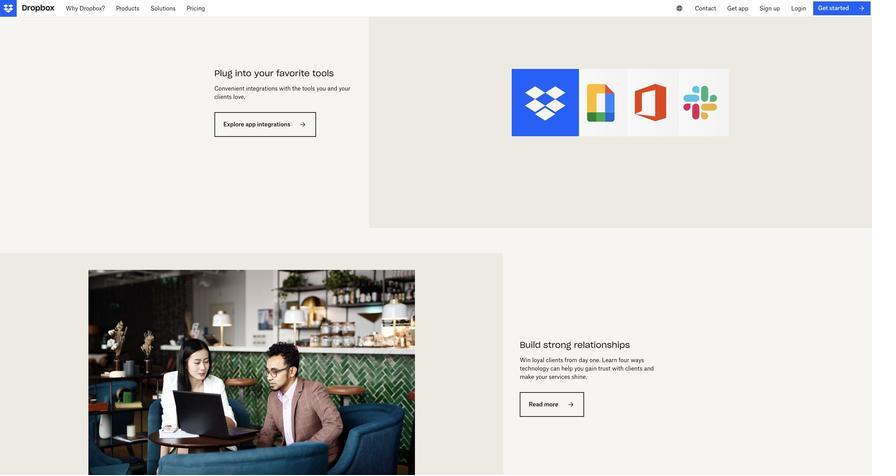 Task type: vqa. For each thing, say whether or not it's contained in the screenshot.
Drive
no



Task type: locate. For each thing, give the bounding box(es) containing it.
read
[[529, 401, 543, 408]]

why dropbox?
[[66, 5, 105, 12]]

why
[[66, 5, 78, 12]]

login
[[792, 5, 807, 12]]

get app
[[728, 5, 749, 12]]

gain
[[585, 365, 597, 372]]

clients up can at right
[[546, 357, 563, 364]]

app right explore
[[246, 121, 256, 128]]

0 vertical spatial clients
[[214, 93, 232, 100]]

explore app integrations link
[[214, 112, 316, 137]]

0 vertical spatial integrations
[[246, 85, 278, 92]]

1 vertical spatial app
[[246, 121, 256, 128]]

shine.
[[572, 373, 587, 380]]

sign up
[[760, 5, 780, 12]]

solutions button
[[145, 0, 181, 17]]

tools for favorite
[[312, 68, 334, 79]]

from
[[565, 357, 577, 364]]

0 horizontal spatial app
[[246, 121, 256, 128]]

get app button
[[722, 0, 754, 17]]

clients down convenient
[[214, 93, 232, 100]]

1 vertical spatial with
[[612, 365, 624, 372]]

tools inside convenient integrations with the tools you and your clients love.
[[302, 85, 315, 92]]

1 vertical spatial and
[[644, 365, 654, 372]]

integrations
[[246, 85, 278, 92], [257, 121, 290, 128]]

one.
[[590, 357, 601, 364]]

0 horizontal spatial your
[[254, 68, 274, 79]]

1 horizontal spatial your
[[339, 85, 351, 92]]

0 vertical spatial tools
[[312, 68, 334, 79]]

integrations down plug into your favorite tools
[[246, 85, 278, 92]]

2 horizontal spatial clients
[[625, 365, 643, 372]]

get left started
[[818, 5, 828, 12]]

contact button
[[690, 0, 722, 17]]

0 horizontal spatial get
[[728, 5, 737, 12]]

app inside dropdown button
[[739, 5, 749, 12]]

four
[[619, 357, 630, 364]]

contact
[[695, 5, 716, 12]]

and
[[328, 85, 337, 92], [644, 365, 654, 372]]

learn
[[602, 357, 617, 364]]

dropbox?
[[80, 5, 105, 12]]

you inside convenient integrations with the tools you and your clients love.
[[317, 85, 326, 92]]

0 vertical spatial you
[[317, 85, 326, 92]]

solutions
[[151, 5, 176, 12]]

get right "contact" popup button
[[728, 5, 737, 12]]

with inside win loyal clients from day one. learn four ways technology can help you gain trust with clients and make your services shine.
[[612, 365, 624, 372]]

1 vertical spatial you
[[575, 365, 584, 372]]

two people in a restaurant looking at a computer image
[[17, 270, 487, 475]]

strong
[[544, 340, 571, 350]]

explore app integrations
[[224, 121, 290, 128]]

0 vertical spatial app
[[739, 5, 749, 12]]

with left the the
[[279, 85, 291, 92]]

with down four
[[612, 365, 624, 372]]

read more link
[[520, 392, 584, 417]]

0 horizontal spatial and
[[328, 85, 337, 92]]

0 horizontal spatial with
[[279, 85, 291, 92]]

services
[[549, 373, 570, 380]]

tools right the the
[[302, 85, 315, 92]]

1 horizontal spatial you
[[575, 365, 584, 372]]

0 vertical spatial your
[[254, 68, 274, 79]]

2 horizontal spatial your
[[536, 373, 548, 380]]

explore
[[224, 121, 244, 128]]

you
[[317, 85, 326, 92], [575, 365, 584, 372]]

get inside dropdown button
[[728, 5, 737, 12]]

build
[[520, 340, 541, 350]]

1 vertical spatial tools
[[302, 85, 315, 92]]

1 horizontal spatial and
[[644, 365, 654, 372]]

day
[[579, 357, 588, 364]]

build strong relationships
[[520, 340, 630, 350]]

sign
[[760, 5, 772, 12]]

1 horizontal spatial with
[[612, 365, 624, 372]]

the
[[292, 85, 301, 92]]

you inside win loyal clients from day one. learn four ways technology can help you gain trust with clients and make your services shine.
[[575, 365, 584, 372]]

get inside 'link'
[[818, 5, 828, 12]]

clients
[[214, 93, 232, 100], [546, 357, 563, 364], [625, 365, 643, 372]]

tools
[[312, 68, 334, 79], [302, 85, 315, 92]]

win loyal clients from day one. learn four ways technology can help you gain trust with clients and make your services shine.
[[520, 357, 654, 380]]

technology
[[520, 365, 549, 372]]

get
[[818, 5, 828, 12], [728, 5, 737, 12]]

you right the the
[[317, 85, 326, 92]]

1 horizontal spatial app
[[739, 5, 749, 12]]

your inside convenient integrations with the tools you and your clients love.
[[339, 85, 351, 92]]

your
[[254, 68, 274, 79], [339, 85, 351, 92], [536, 373, 548, 380]]

and inside convenient integrations with the tools you and your clients love.
[[328, 85, 337, 92]]

0 vertical spatial and
[[328, 85, 337, 92]]

1 vertical spatial your
[[339, 85, 351, 92]]

integrations down convenient integrations with the tools you and your clients love.
[[257, 121, 290, 128]]

love.
[[233, 93, 245, 100]]

2 vertical spatial clients
[[625, 365, 643, 372]]

1 horizontal spatial get
[[818, 5, 828, 12]]

you up shine.
[[575, 365, 584, 372]]

app
[[739, 5, 749, 12], [246, 121, 256, 128]]

2 vertical spatial your
[[536, 373, 548, 380]]

read more
[[529, 401, 559, 408]]

0 vertical spatial with
[[279, 85, 291, 92]]

tools right favorite
[[312, 68, 334, 79]]

convenient
[[214, 85, 245, 92]]

1 horizontal spatial clients
[[546, 357, 563, 364]]

0 horizontal spatial you
[[317, 85, 326, 92]]

clients down "ways"
[[625, 365, 643, 372]]

clients inside convenient integrations with the tools you and your clients love.
[[214, 93, 232, 100]]

app left sign
[[739, 5, 749, 12]]

0 horizontal spatial clients
[[214, 93, 232, 100]]

app for explore
[[246, 121, 256, 128]]

with
[[279, 85, 291, 92], [612, 365, 624, 372]]

ways
[[631, 357, 644, 364]]

products
[[116, 5, 139, 12]]

products button
[[111, 0, 145, 17]]

get started
[[818, 5, 849, 12]]



Task type: describe. For each thing, give the bounding box(es) containing it.
favorite
[[276, 68, 310, 79]]

get for get app
[[728, 5, 737, 12]]

plug into your favorite tools
[[214, 68, 334, 79]]

loyal
[[532, 357, 545, 364]]

can
[[551, 365, 560, 372]]

started
[[830, 5, 849, 12]]

plug
[[214, 68, 232, 79]]

integrations inside convenient integrations with the tools you and your clients love.
[[246, 85, 278, 92]]

why dropbox? button
[[60, 0, 111, 17]]

help
[[562, 365, 573, 372]]

app for get
[[739, 5, 749, 12]]

1 vertical spatial integrations
[[257, 121, 290, 128]]

pricing
[[187, 5, 205, 12]]

login link
[[786, 0, 812, 17]]

up
[[774, 5, 780, 12]]

sign up link
[[754, 0, 786, 17]]

trust
[[598, 365, 611, 372]]

tools for the
[[302, 85, 315, 92]]

dropbox, google, microsoft, and slack logos image
[[386, 0, 856, 211]]

with inside convenient integrations with the tools you and your clients love.
[[279, 85, 291, 92]]

relationships
[[574, 340, 630, 350]]

win
[[520, 357, 531, 364]]

more
[[544, 401, 559, 408]]

1 vertical spatial clients
[[546, 357, 563, 364]]

get started link
[[813, 1, 871, 15]]

pricing link
[[181, 0, 211, 17]]

your inside win loyal clients from day one. learn four ways technology can help you gain trust with clients and make your services shine.
[[536, 373, 548, 380]]

and inside win loyal clients from day one. learn four ways technology can help you gain trust with clients and make your services shine.
[[644, 365, 654, 372]]

into
[[235, 68, 252, 79]]

make
[[520, 373, 534, 380]]

get for get started
[[818, 5, 828, 12]]

convenient integrations with the tools you and your clients love.
[[214, 85, 351, 100]]



